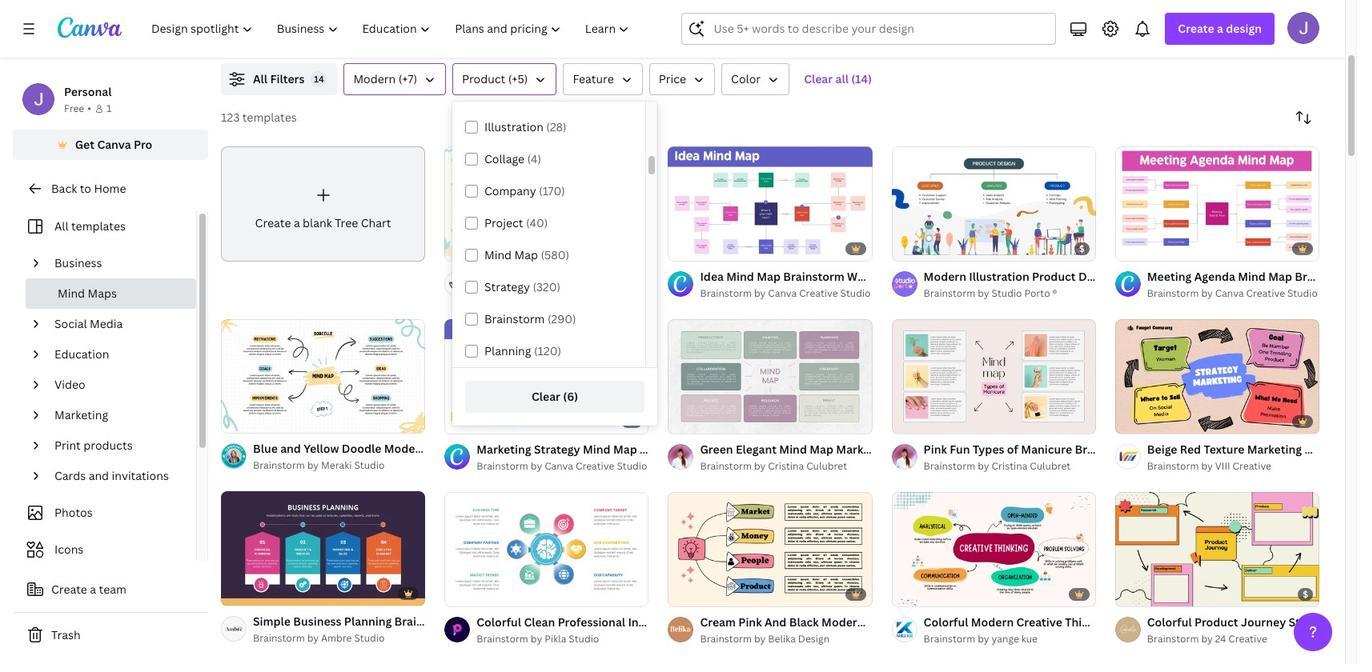 Task type: locate. For each thing, give the bounding box(es) containing it.
colorful clean professional infographic mind map brainstorm link
[[477, 614, 811, 631]]

mind map (580)
[[484, 247, 569, 263]]

0 horizontal spatial planning
[[344, 614, 392, 630]]

business right thinking
[[1114, 615, 1162, 630]]

create down icons in the bottom of the page
[[51, 582, 87, 597]]

1 colorful from the left
[[477, 615, 521, 630]]

2 culubret from the left
[[1030, 459, 1071, 473]]

1 vertical spatial strategy
[[1289, 615, 1335, 630]]

home
[[94, 181, 126, 196]]

2 vertical spatial product
[[1195, 615, 1238, 630]]

clear left "all"
[[804, 71, 833, 86]]

product up ®
[[1032, 269, 1076, 284]]

1 horizontal spatial brainstorm by canva creative studio link
[[700, 286, 872, 302]]

0 vertical spatial strategy
[[484, 279, 530, 295]]

modern illustration product design brainstorm link
[[924, 268, 1179, 286]]

all down back
[[54, 219, 68, 234]]

culubret
[[806, 459, 847, 473], [1030, 459, 1071, 473]]

planning
[[484, 343, 531, 359], [344, 614, 392, 630]]

strategy (320)
[[484, 279, 561, 295]]

0 vertical spatial of
[[239, 414, 248, 426]]

colorful for colorful product journey strategy min
[[1147, 615, 1192, 630]]

elegant
[[736, 442, 777, 457]]

$ up colorful product journey strategy min link
[[1303, 588, 1308, 600]]

of right types
[[1007, 442, 1018, 457]]

colorful inside colorful product journey strategy min brainstorm by 24 creative
[[1147, 615, 1192, 630]]

viii
[[1215, 459, 1230, 473]]

collage (4)
[[484, 151, 541, 167]]

by inside the brainstorm by meraki studio link
[[307, 459, 319, 473]]

0 vertical spatial modern
[[353, 71, 396, 86]]

canva for idea mind map brainstorm whiteboard in purple pink modern professional style image
[[768, 287, 797, 300]]

2 vertical spatial modern
[[971, 615, 1014, 630]]

create a blank tree chart element
[[221, 147, 425, 261]]

1 horizontal spatial 1
[[232, 414, 237, 426]]

illustration
[[484, 119, 544, 135], [969, 269, 1029, 284]]

colorful for colorful clean professional infographic mind map brainstorm
[[477, 615, 521, 630]]

create a blank tree chart link
[[221, 147, 425, 261]]

by inside pink fun types of manicure brainstorming brainstorm by cristina culubret
[[978, 459, 989, 473]]

1 horizontal spatial cristina
[[992, 459, 1028, 473]]

clear all (14)
[[804, 71, 872, 86]]

create left design
[[1178, 21, 1214, 36]]

cristina down types
[[992, 459, 1028, 473]]

illustration (28)
[[484, 119, 567, 135]]

1 horizontal spatial strategy
[[1289, 615, 1335, 630]]

brainstorm by canva creative studio
[[700, 287, 871, 300], [1147, 287, 1318, 300], [477, 459, 647, 473]]

marketing
[[637, 269, 692, 284], [54, 408, 108, 423], [836, 442, 891, 457], [1247, 442, 1302, 457]]

(14)
[[851, 71, 872, 86]]

icons link
[[22, 535, 187, 565]]

illustration up brainstorm by studio porto ® 'link' on the top right of the page
[[969, 269, 1029, 284]]

marketing right 'minimalist'
[[637, 269, 692, 284]]

1 brainstorm by cristina culubret link from the left
[[700, 459, 872, 475]]

1 horizontal spatial a
[[294, 215, 300, 230]]

0 horizontal spatial cristina
[[768, 459, 804, 473]]

a for blank
[[294, 215, 300, 230]]

modern illustration product design brainstorm image
[[892, 146, 1096, 261]]

2 brainstorming from the left
[[1075, 442, 1153, 457]]

of left 2
[[239, 414, 248, 426]]

templates right 123
[[242, 110, 297, 125]]

create a blank tree chart
[[255, 215, 391, 230]]

1 vertical spatial modern
[[924, 269, 966, 284]]

a inside button
[[90, 582, 96, 597]]

colorful inside colorful modern creative thinking business mind map brainstorm by yange kue
[[924, 615, 968, 630]]

1 vertical spatial illustration
[[969, 269, 1029, 284]]

map inside orange and green minimalist marketing mind map brainstorm by jelo art
[[725, 269, 749, 284]]

brainstorm by cristina culubret link down types
[[924, 459, 1096, 475]]

1 brainstorming from the left
[[894, 442, 971, 457]]

brainstorming left types
[[894, 442, 971, 457]]

green up jelo
[[542, 269, 575, 284]]

2 brainstorm by cristina culubret link from the left
[[924, 459, 1096, 475]]

brainstorming inside green elegant mind map marketing brainstorming brainstorm by cristina culubret
[[894, 442, 971, 457]]

texture
[[1204, 442, 1244, 457]]

education link
[[48, 339, 187, 370]]

0 horizontal spatial design
[[798, 632, 830, 646]]

black and white (8)
[[484, 87, 589, 102]]

strategy
[[484, 279, 530, 295], [1289, 615, 1335, 630]]

brainstorm by belika design link
[[700, 631, 872, 648]]

photos link
[[22, 498, 187, 528]]

planning down brainstorm (290)
[[484, 343, 531, 359]]

2 horizontal spatial brainstorm by canva creative studio
[[1147, 287, 1318, 300]]

colorful inside colorful clean professional infographic mind map brainstorm brainstorm by pikla studio
[[477, 615, 521, 630]]

professional
[[558, 615, 625, 630]]

modern left (+7)
[[353, 71, 396, 86]]

clear inside 'button'
[[804, 71, 833, 86]]

0 vertical spatial 1
[[106, 102, 112, 115]]

get
[[75, 137, 95, 152]]

0 vertical spatial $
[[1079, 243, 1085, 255]]

3 colorful from the left
[[1147, 615, 1192, 630]]

a
[[1217, 21, 1223, 36], [294, 215, 300, 230], [90, 582, 96, 597]]

1 horizontal spatial brainstorming
[[1075, 442, 1153, 457]]

colorful for colorful modern creative thinking business mind map
[[924, 615, 968, 630]]

modern inside "button"
[[353, 71, 396, 86]]

of inside pink fun types of manicure brainstorming brainstorm by cristina culubret
[[1007, 442, 1018, 457]]

1 horizontal spatial culubret
[[1030, 459, 1071, 473]]

0 horizontal spatial green
[[542, 269, 575, 284]]

2 horizontal spatial create
[[1178, 21, 1214, 36]]

all templates link
[[22, 211, 187, 242]]

and right cards
[[89, 468, 109, 484]]

1 vertical spatial of
[[1007, 442, 1018, 457]]

cards and invitations link
[[48, 461, 187, 492]]

1 horizontal spatial clear
[[804, 71, 833, 86]]

1 horizontal spatial brainstorm by canva creative studio
[[700, 287, 871, 300]]

0 horizontal spatial clear
[[532, 389, 560, 404]]

1 vertical spatial create
[[255, 215, 291, 230]]

1 inside "1 of 2" link
[[232, 414, 237, 426]]

culubret down green elegant mind map marketing brainstorming link
[[806, 459, 847, 473]]

by
[[531, 287, 542, 300], [754, 287, 766, 300], [978, 287, 989, 300], [1201, 287, 1213, 300], [307, 459, 319, 473], [531, 459, 542, 473], [754, 459, 766, 473], [978, 459, 989, 473], [1201, 459, 1213, 473], [307, 632, 319, 646], [531, 632, 542, 646], [754, 632, 766, 646], [978, 632, 989, 646], [1201, 632, 1213, 646]]

free
[[64, 102, 84, 115]]

all for all templates
[[54, 219, 68, 234]]

1 horizontal spatial modern
[[924, 269, 966, 284]]

brainstorm by canva creative studio link
[[700, 286, 872, 302], [1147, 286, 1319, 302], [477, 459, 649, 475]]

product up 24
[[1195, 615, 1238, 630]]

2 horizontal spatial colorful
[[1147, 615, 1192, 630]]

design inside 'link'
[[798, 632, 830, 646]]

1 vertical spatial product
[[1032, 269, 1076, 284]]

map inside green elegant mind map marketing brainstorming brainstorm by cristina culubret
[[810, 442, 834, 457]]

create a team button
[[13, 574, 208, 606]]

0 vertical spatial and
[[519, 269, 539, 284]]

1 horizontal spatial planning
[[484, 343, 531, 359]]

brainstorm inside pink fun types of manicure brainstorming brainstorm by cristina culubret
[[924, 459, 975, 473]]

pink
[[924, 442, 947, 457]]

0 horizontal spatial brainstorming
[[894, 442, 971, 457]]

1
[[106, 102, 112, 115], [232, 414, 237, 426]]

marketing strategy mind map brainstorm whiteboard in purple pink modern professional style image
[[445, 319, 649, 434]]

2 vertical spatial create
[[51, 582, 87, 597]]

0 horizontal spatial illustration
[[484, 119, 544, 135]]

1 horizontal spatial brainstorm by cristina culubret link
[[924, 459, 1096, 475]]

1 horizontal spatial templates
[[242, 110, 297, 125]]

0 horizontal spatial $
[[1079, 243, 1085, 255]]

studio inside colorful clean professional infographic mind map brainstorm brainstorm by pikla studio
[[569, 632, 599, 646]]

(8)
[[575, 87, 589, 102]]

0 vertical spatial all
[[253, 71, 267, 86]]

None search field
[[682, 13, 1056, 45]]

1 horizontal spatial of
[[1007, 442, 1018, 457]]

culubret inside green elegant mind map marketing brainstorming brainstorm by cristina culubret
[[806, 459, 847, 473]]

1 horizontal spatial all
[[253, 71, 267, 86]]

clear left (6) in the left bottom of the page
[[532, 389, 560, 404]]

brainstorm by cristina culubret link down elegant
[[700, 459, 872, 475]]

modern for modern illustration product design brainstorm brainstorm by studio porto ®
[[924, 269, 966, 284]]

0 horizontal spatial brainstorm by cristina culubret link
[[700, 459, 872, 475]]

top level navigation element
[[141, 13, 643, 45]]

photos
[[54, 505, 93, 520]]

0 horizontal spatial and
[[89, 468, 109, 484]]

2 horizontal spatial product
[[1195, 615, 1238, 630]]

green inside orange and green minimalist marketing mind map brainstorm by jelo art
[[542, 269, 575, 284]]

create left blank on the top left of page
[[255, 215, 291, 230]]

brainstorming inside pink fun types of manicure brainstorming brainstorm by cristina culubret
[[1075, 442, 1153, 457]]

creative inside colorful modern creative thinking business mind map brainstorm by yange kue
[[1016, 615, 1062, 630]]

map inside colorful clean professional infographic mind map brainstorm brainstorm by pikla studio
[[724, 615, 748, 630]]

brainstorm inside orange and green minimalist marketing mind map brainstorm by jelo art
[[477, 287, 528, 300]]

jacob simon image
[[1287, 12, 1319, 44]]

by inside beige red texture marketing mind map brainstorm by viii creative
[[1201, 459, 1213, 473]]

create a design button
[[1165, 13, 1275, 45]]

0 horizontal spatial all
[[54, 219, 68, 234]]

by inside colorful clean professional infographic mind map brainstorm brainstorm by pikla studio
[[531, 632, 542, 646]]

0 horizontal spatial a
[[90, 582, 96, 597]]

colorful modern creative thinking business mind map image
[[892, 492, 1096, 607]]

mind
[[484, 247, 512, 263], [695, 269, 723, 284], [58, 286, 85, 301], [779, 442, 807, 457], [1305, 442, 1332, 457], [693, 615, 721, 630], [1165, 615, 1193, 630]]

pink fun types of manicure brainstorming link
[[924, 441, 1153, 459]]

brainstorm
[[1118, 269, 1179, 284], [477, 287, 528, 300], [700, 287, 752, 300], [924, 287, 975, 300], [1147, 287, 1199, 300], [484, 311, 545, 327], [253, 459, 305, 473], [477, 459, 528, 473], [700, 459, 752, 473], [924, 459, 975, 473], [1147, 459, 1199, 473], [394, 614, 456, 630], [750, 615, 811, 630], [253, 632, 305, 646], [477, 632, 528, 646], [700, 632, 752, 646], [924, 632, 975, 646], [1147, 632, 1199, 646]]

modern inside the modern illustration product design brainstorm brainstorm by studio porto ®
[[924, 269, 966, 284]]

yange
[[992, 632, 1019, 646]]

1 vertical spatial and
[[89, 468, 109, 484]]

modern up brainstorm by studio porto ® 'link' on the top right of the page
[[924, 269, 966, 284]]

colorful modern creative thinking business mind map brainstorm by yange kue
[[924, 615, 1219, 646]]

a left blank on the top left of page
[[294, 215, 300, 230]]

create inside dropdown button
[[1178, 21, 1214, 36]]

modern up yange on the right of page
[[971, 615, 1014, 630]]

1 vertical spatial 1
[[232, 414, 237, 426]]

2 horizontal spatial modern
[[971, 615, 1014, 630]]

meraki
[[321, 459, 352, 473]]

social media
[[54, 316, 123, 331]]

$ up modern illustration product design brainstorm link
[[1079, 243, 1085, 255]]

colorful up 'brainstorm by yange kue' link
[[924, 615, 968, 630]]

clear (6)
[[532, 389, 578, 404]]

1 for 1 of 2
[[232, 414, 237, 426]]

all templates
[[54, 219, 126, 234]]

by inside colorful product journey strategy min brainstorm by 24 creative
[[1201, 632, 1213, 646]]

cristina for mind
[[768, 459, 804, 473]]

clear inside 'button'
[[532, 389, 560, 404]]

culubret down manicure
[[1030, 459, 1071, 473]]

brainstorm by cristina culubret link for types
[[924, 459, 1096, 475]]

1 vertical spatial $
[[1303, 588, 1308, 600]]

simple business planning brainstorm brainstorm by ambre studio
[[253, 614, 456, 646]]

Sort by button
[[1287, 102, 1319, 134]]

design
[[1078, 269, 1116, 284], [798, 632, 830, 646]]

1 vertical spatial green
[[700, 442, 733, 457]]

all left filters
[[253, 71, 267, 86]]

0 horizontal spatial product
[[462, 71, 505, 86]]

2 horizontal spatial business
[[1114, 615, 1162, 630]]

cristina inside pink fun types of manicure brainstorming brainstorm by cristina culubret
[[992, 459, 1028, 473]]

create inside button
[[51, 582, 87, 597]]

1 vertical spatial templates
[[71, 219, 126, 234]]

2 cristina from the left
[[992, 459, 1028, 473]]

1 culubret from the left
[[806, 459, 847, 473]]

mind inside green elegant mind map marketing brainstorming brainstorm by cristina culubret
[[779, 442, 807, 457]]

1 horizontal spatial green
[[700, 442, 733, 457]]

0 vertical spatial create
[[1178, 21, 1214, 36]]

blank
[[303, 215, 332, 230]]

blue and yellow doodle modern mind map business brainstorm image
[[221, 319, 425, 434]]

design
[[1226, 21, 1262, 36]]

culubret inside pink fun types of manicure brainstorming brainstorm by cristina culubret
[[1030, 459, 1071, 473]]

culubret for marketing
[[806, 459, 847, 473]]

(170)
[[539, 183, 565, 199]]

a inside dropdown button
[[1217, 21, 1223, 36]]

a for team
[[90, 582, 96, 597]]

brainstorm by 24 creative link
[[1147, 631, 1319, 648]]

0 horizontal spatial modern
[[353, 71, 396, 86]]

0 horizontal spatial colorful
[[477, 615, 521, 630]]

(40)
[[526, 215, 548, 231]]

green left elegant
[[700, 442, 733, 457]]

marketing up brainstorm by viii creative link
[[1247, 442, 1302, 457]]

cards and invitations
[[54, 468, 169, 484]]

1 vertical spatial planning
[[344, 614, 392, 630]]

business up mind maps
[[54, 255, 102, 271]]

(290)
[[548, 311, 576, 327]]

1 vertical spatial all
[[54, 219, 68, 234]]

templates for 123 templates
[[242, 110, 297, 125]]

marketing inside orange and green minimalist marketing mind map brainstorm by jelo art
[[637, 269, 692, 284]]

and down mind map (580)
[[519, 269, 539, 284]]

green elegant mind map marketing brainstorming brainstorm by cristina culubret
[[700, 442, 971, 473]]

1 horizontal spatial business
[[293, 614, 341, 630]]

0 vertical spatial green
[[542, 269, 575, 284]]

1 right •
[[106, 102, 112, 115]]

design inside the modern illustration product design brainstorm brainstorm by studio porto ®
[[1078, 269, 1116, 284]]

0 vertical spatial templates
[[242, 110, 297, 125]]

0 vertical spatial clear
[[804, 71, 833, 86]]

brainstorm by cristina culubret link for mind
[[700, 459, 872, 475]]

1 cristina from the left
[[768, 459, 804, 473]]

colorful left the clean
[[477, 615, 521, 630]]

price
[[659, 71, 686, 86]]

product inside button
[[462, 71, 505, 86]]

illustration up collage (4) at the left of the page
[[484, 119, 544, 135]]

a left design
[[1217, 21, 1223, 36]]

product
[[462, 71, 505, 86], [1032, 269, 1076, 284], [1195, 615, 1238, 630]]

education
[[54, 347, 109, 362]]

0 vertical spatial a
[[1217, 21, 1223, 36]]

business inside simple business planning brainstorm brainstorm by ambre studio
[[293, 614, 341, 630]]

canva inside button
[[97, 137, 131, 152]]

0 horizontal spatial create
[[51, 582, 87, 597]]

0 horizontal spatial 1
[[106, 102, 112, 115]]

create for create a design
[[1178, 21, 1214, 36]]

1 vertical spatial design
[[798, 632, 830, 646]]

marketing left 'pink' in the bottom of the page
[[836, 442, 891, 457]]

cristina inside green elegant mind map marketing brainstorming brainstorm by cristina culubret
[[768, 459, 804, 473]]

map inside beige red texture marketing mind map brainstorm by viii creative
[[1335, 442, 1357, 457]]

(+5)
[[508, 71, 528, 86]]

marketing inside green elegant mind map marketing brainstorming brainstorm by cristina culubret
[[836, 442, 891, 457]]

studio
[[840, 287, 871, 300], [992, 287, 1022, 300], [1287, 287, 1318, 300], [354, 459, 385, 473], [617, 459, 647, 473], [354, 632, 385, 646], [569, 632, 599, 646]]

brainstorming right manicure
[[1075, 442, 1153, 457]]

planning up brainstorm by ambre studio link
[[344, 614, 392, 630]]

tree chart templates image
[[978, 0, 1319, 44]]

$
[[1079, 243, 1085, 255], [1303, 588, 1308, 600]]

green elegant mind map marketing brainstorming link
[[700, 441, 971, 459]]

colorful up brainstorm by 24 creative link
[[1147, 615, 1192, 630]]

1 horizontal spatial design
[[1078, 269, 1116, 284]]

cream pink and black modern marketing strategy mind map brainstorm image
[[668, 492, 872, 607]]

0 horizontal spatial templates
[[71, 219, 126, 234]]

product up the black
[[462, 71, 505, 86]]

by inside brainstorm by belika design 'link'
[[754, 632, 766, 646]]

1 vertical spatial a
[[294, 215, 300, 230]]

2 horizontal spatial brainstorm by canva creative studio link
[[1147, 286, 1319, 302]]

1 horizontal spatial and
[[519, 269, 539, 284]]

1 left 2
[[232, 414, 237, 426]]

0 horizontal spatial culubret
[[806, 459, 847, 473]]

strategy left min
[[1289, 615, 1335, 630]]

minimalist
[[578, 269, 635, 284]]

simple business planning brainstorm link
[[253, 614, 456, 631]]

2 horizontal spatial a
[[1217, 21, 1223, 36]]

1 horizontal spatial $
[[1303, 588, 1308, 600]]

1 vertical spatial clear
[[532, 389, 560, 404]]

1 of 2
[[232, 414, 255, 426]]

social media link
[[48, 309, 187, 339]]

a left 'team'
[[90, 582, 96, 597]]

0 vertical spatial design
[[1078, 269, 1116, 284]]

by inside colorful modern creative thinking business mind map brainstorm by yange kue
[[978, 632, 989, 646]]

and inside orange and green minimalist marketing mind map brainstorm by jelo art
[[519, 269, 539, 284]]

24
[[1215, 632, 1226, 646]]

2 vertical spatial a
[[90, 582, 96, 597]]

(120)
[[534, 343, 561, 359]]

1 horizontal spatial colorful
[[924, 615, 968, 630]]

0 vertical spatial product
[[462, 71, 505, 86]]

orange and green minimalist marketing mind map link
[[477, 268, 749, 286]]

cristina down elegant
[[768, 459, 804, 473]]

modern
[[353, 71, 396, 86], [924, 269, 966, 284], [971, 615, 1014, 630]]

1 horizontal spatial illustration
[[969, 269, 1029, 284]]

by inside the modern illustration product design brainstorm brainstorm by studio porto ®
[[978, 287, 989, 300]]

2 colorful from the left
[[924, 615, 968, 630]]

0 horizontal spatial business
[[54, 255, 102, 271]]

strategy down mind map (580)
[[484, 279, 530, 295]]

1 horizontal spatial create
[[255, 215, 291, 230]]

14 filter options selected element
[[311, 71, 327, 87]]

brainstorm inside colorful product journey strategy min brainstorm by 24 creative
[[1147, 632, 1199, 646]]

colorful product journey strategy min link
[[1147, 614, 1357, 631]]

0 horizontal spatial strategy
[[484, 279, 530, 295]]

colorful
[[477, 615, 521, 630], [924, 615, 968, 630], [1147, 615, 1192, 630]]

mind inside colorful modern creative thinking business mind map brainstorm by yange kue
[[1165, 615, 1193, 630]]

green
[[542, 269, 575, 284], [700, 442, 733, 457]]

0 vertical spatial planning
[[484, 343, 531, 359]]

business up the 'ambre'
[[293, 614, 341, 630]]

1 horizontal spatial product
[[1032, 269, 1076, 284]]

templates inside all templates link
[[71, 219, 126, 234]]

strategy inside colorful product journey strategy min brainstorm by 24 creative
[[1289, 615, 1335, 630]]

templates down back to home
[[71, 219, 126, 234]]

price button
[[649, 63, 715, 95]]

by inside green elegant mind map marketing brainstorming brainstorm by cristina culubret
[[754, 459, 766, 473]]

ambre
[[321, 632, 352, 646]]



Task type: describe. For each thing, give the bounding box(es) containing it.
studio inside simple business planning brainstorm brainstorm by ambre studio
[[354, 632, 385, 646]]

canva for marketing strategy mind map brainstorm whiteboard in purple pink modern professional style image
[[545, 459, 573, 473]]

product (+5) button
[[452, 63, 557, 95]]

invitations
[[112, 468, 169, 484]]

mind inside colorful clean professional infographic mind map brainstorm brainstorm by pikla studio
[[693, 615, 721, 630]]

red
[[1180, 442, 1201, 457]]

colorful clean professional infographic mind map brainstorm image
[[445, 492, 649, 607]]

create for create a blank tree chart
[[255, 215, 291, 230]]

green inside green elegant mind map marketing brainstorming brainstorm by cristina culubret
[[700, 442, 733, 457]]

by inside simple business planning brainstorm brainstorm by ambre studio
[[307, 632, 319, 646]]

products
[[83, 438, 133, 453]]

map inside colorful modern creative thinking business mind map brainstorm by yange kue
[[1195, 615, 1219, 630]]

brainstorm by viii creative link
[[1147, 459, 1319, 475]]

create a design
[[1178, 21, 1262, 36]]

(4)
[[527, 151, 541, 167]]

black
[[484, 87, 513, 102]]

icons
[[54, 542, 84, 557]]

simple business planning brainstorm image
[[221, 492, 425, 607]]

brainstorm (290)
[[484, 311, 576, 327]]

company
[[484, 183, 536, 199]]

manicure
[[1021, 442, 1072, 457]]

modern inside colorful modern creative thinking business mind map brainstorm by yange kue
[[971, 615, 1014, 630]]

0 vertical spatial illustration
[[484, 119, 544, 135]]

media
[[90, 316, 123, 331]]

$ for design
[[1079, 243, 1085, 255]]

brainstorm by canva creative studio link for mind
[[700, 286, 872, 302]]

brainstorm by canva creative studio link for texture
[[1147, 286, 1319, 302]]

a for design
[[1217, 21, 1223, 36]]

idea mind map brainstorm whiteboard in purple pink modern professional style image
[[668, 146, 872, 261]]

brainstorm by yange kue link
[[924, 631, 1096, 648]]

pink fun types of manicure brainstorming image
[[892, 319, 1096, 434]]

brainstorming for green elegant mind map marketing brainstorming
[[894, 442, 971, 457]]

trash link
[[13, 620, 208, 652]]

all filters
[[253, 71, 305, 86]]

brainstorm by meraki studio link
[[253, 458, 425, 474]]

illustration inside the modern illustration product design brainstorm brainstorm by studio porto ®
[[969, 269, 1029, 284]]

beige
[[1147, 442, 1177, 457]]

meeting agenda mind map brainstorm whiteboard in pink red modern professional style image
[[1115, 146, 1319, 261]]

tree
[[335, 215, 358, 230]]

(320)
[[533, 279, 561, 295]]

brainstorming for pink fun types of manicure brainstorming
[[1075, 442, 1153, 457]]

clear (6) button
[[465, 381, 645, 413]]

min
[[1338, 615, 1357, 630]]

company (170)
[[484, 183, 565, 199]]

by inside orange and green minimalist marketing mind map brainstorm by jelo art
[[531, 287, 542, 300]]

print products link
[[48, 431, 187, 461]]

create for create a team
[[51, 582, 87, 597]]

0 horizontal spatial brainstorm by canva creative studio link
[[477, 459, 649, 475]]

design for belika
[[798, 632, 830, 646]]

creative inside colorful product journey strategy min brainstorm by 24 creative
[[1228, 632, 1267, 646]]

studio inside the modern illustration product design brainstorm brainstorm by studio porto ®
[[992, 287, 1022, 300]]

design for product
[[1078, 269, 1116, 284]]

infographic
[[628, 615, 691, 630]]

marketing link
[[48, 400, 187, 431]]

mind inside beige red texture marketing mind map brainstorm by viii creative
[[1305, 442, 1332, 457]]

$ for strategy
[[1303, 588, 1308, 600]]

team
[[99, 582, 126, 597]]

green elegant mind map marketing brainstorming image
[[668, 319, 872, 434]]

modern illustration product design brainstorm brainstorm by studio porto ®
[[924, 269, 1179, 300]]

jelo
[[545, 287, 564, 300]]

maps
[[88, 286, 117, 301]]

and for orange
[[519, 269, 539, 284]]

cards
[[54, 468, 86, 484]]

colorful modern creative thinking business mind map link
[[924, 614, 1219, 631]]

brainstorm inside beige red texture marketing mind map brainstorm by viii creative
[[1147, 459, 1199, 473]]

product inside colorful product journey strategy min brainstorm by 24 creative
[[1195, 615, 1238, 630]]

and for cards
[[89, 468, 109, 484]]

2
[[250, 414, 255, 426]]

print products
[[54, 438, 133, 453]]

feature
[[573, 71, 614, 86]]

brainstorm by belika design
[[700, 632, 830, 646]]

social
[[54, 316, 87, 331]]

orange and green minimalist marketing mind map brainstorm by jelo art
[[477, 269, 749, 300]]

culubret for manicure
[[1030, 459, 1071, 473]]

brainstorm inside colorful modern creative thinking business mind map brainstorm by yange kue
[[924, 632, 975, 646]]

®
[[1052, 287, 1057, 300]]

filters
[[270, 71, 305, 86]]

clear for clear (6)
[[532, 389, 560, 404]]

color button
[[721, 63, 790, 95]]

colorful clean professional infographic mind map brainstorm brainstorm by pikla studio
[[477, 615, 811, 646]]

marketing inside beige red texture marketing mind map brainstorm by viii creative
[[1247, 442, 1302, 457]]

orange and green minimalist marketing mind map image
[[445, 146, 649, 261]]

and
[[516, 87, 538, 102]]

mind inside orange and green minimalist marketing mind map brainstorm by jelo art
[[695, 269, 723, 284]]

project (40)
[[484, 215, 548, 231]]

back
[[51, 181, 77, 196]]

123
[[221, 110, 240, 125]]

thinking
[[1065, 615, 1111, 630]]

color
[[731, 71, 761, 86]]

pink fun types of manicure brainstorming brainstorm by cristina culubret
[[924, 442, 1153, 473]]

create a team
[[51, 582, 126, 597]]

project
[[484, 215, 523, 231]]

art
[[567, 287, 581, 300]]

(28)
[[546, 119, 567, 135]]

all for all filters
[[253, 71, 267, 86]]

brainstorm by meraki studio
[[253, 459, 385, 473]]

back to home
[[51, 181, 126, 196]]

all
[[835, 71, 849, 86]]

beige red texture marketing mind map brainstorm image
[[1115, 319, 1319, 434]]

pro
[[134, 137, 152, 152]]

0 horizontal spatial brainstorm by canva creative studio
[[477, 459, 647, 473]]

(580)
[[541, 247, 569, 263]]

print
[[54, 438, 81, 453]]

planning inside simple business planning brainstorm brainstorm by ambre studio
[[344, 614, 392, 630]]

templates for all templates
[[71, 219, 126, 234]]

Search search field
[[714, 14, 1046, 44]]

belika
[[768, 632, 796, 646]]

brainstorm inside 'link'
[[700, 632, 752, 646]]

marketing down video
[[54, 408, 108, 423]]

business inside colorful modern creative thinking business mind map brainstorm by yange kue
[[1114, 615, 1162, 630]]

0 horizontal spatial of
[[239, 414, 248, 426]]

clear for clear all (14)
[[804, 71, 833, 86]]

1 for 1
[[106, 102, 112, 115]]

clear all (14) button
[[796, 63, 880, 95]]

clean
[[524, 615, 555, 630]]

white
[[541, 87, 572, 102]]

creative inside beige red texture marketing mind map brainstorm by viii creative
[[1233, 459, 1271, 473]]

brainstorm inside green elegant mind map marketing brainstorming brainstorm by cristina culubret
[[700, 459, 752, 473]]

product inside the modern illustration product design brainstorm brainstorm by studio porto ®
[[1032, 269, 1076, 284]]

brainstorm by canva creative studio for texture
[[1147, 287, 1318, 300]]

brainstorm by pikla studio link
[[477, 631, 649, 648]]

brainstorm by canva creative studio for mind
[[700, 287, 871, 300]]

back to home link
[[13, 173, 208, 205]]

14
[[314, 73, 324, 85]]

cristina for types
[[992, 459, 1028, 473]]

orange
[[477, 269, 516, 284]]

(6)
[[563, 389, 578, 404]]

porto
[[1024, 287, 1050, 300]]

modern for modern (+7)
[[353, 71, 396, 86]]

colorful product journey strategy mindmap brainstorm image
[[1115, 492, 1319, 607]]

canva for meeting agenda mind map brainstorm whiteboard in pink red modern professional style image
[[1215, 287, 1244, 300]]

trash
[[51, 628, 81, 643]]



Task type: vqa. For each thing, say whether or not it's contained in the screenshot.


